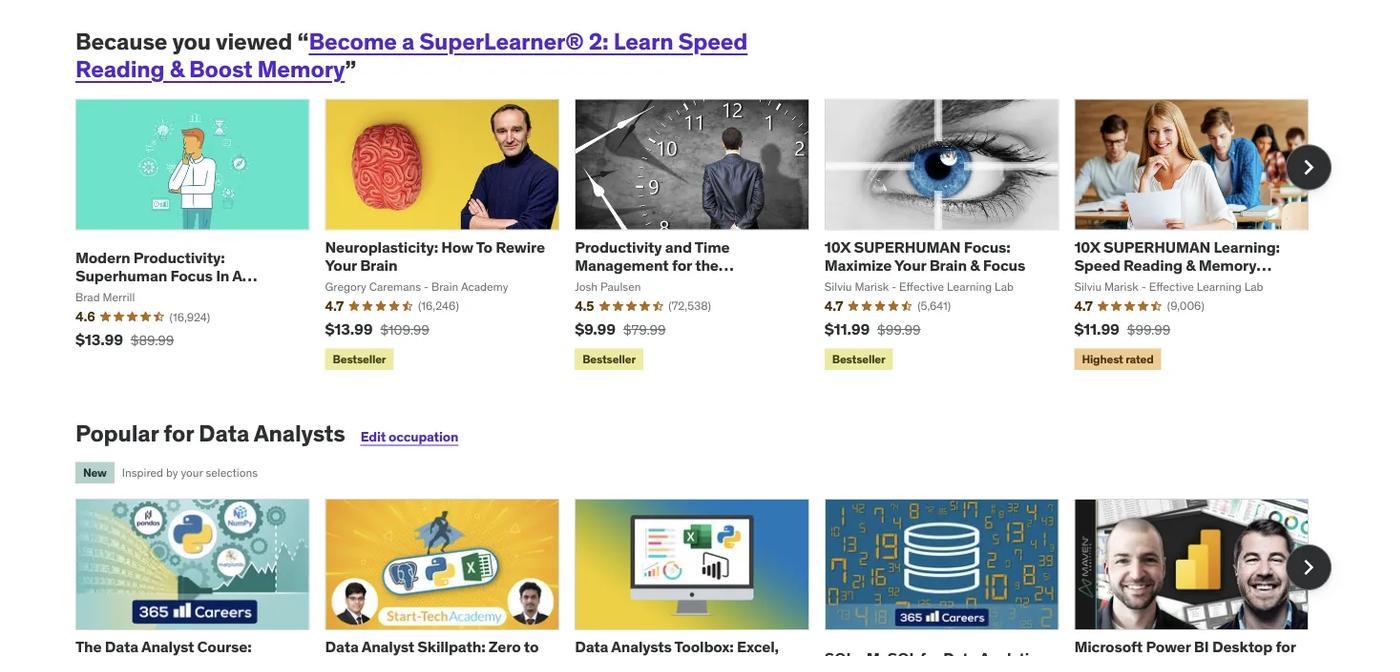 Task type: vqa. For each thing, say whether or not it's contained in the screenshot.
topmost Collection
no



Task type: describe. For each thing, give the bounding box(es) containing it.
world
[[153, 285, 196, 304]]

10x superhuman learning: speed reading & memory booster link
[[1075, 237, 1280, 293]]

"
[[297, 27, 309, 56]]

edit occupation
[[361, 428, 459, 445]]

become
[[309, 27, 397, 56]]

focus inside modern productivity: superhuman focus in a distracted world
[[170, 266, 213, 286]]

edit
[[361, 428, 386, 445]]

selections
[[206, 466, 258, 481]]

speed inside become a superlearner® 2: learn speed reading & boost memory
[[679, 27, 748, 56]]

neuroplasticity:
[[325, 237, 438, 257]]

"
[[345, 55, 356, 84]]

superhuman
[[75, 266, 167, 286]]

a
[[232, 266, 242, 286]]

in
[[216, 266, 229, 286]]

maximize
[[825, 256, 892, 275]]

inspired
[[122, 466, 163, 481]]

modern
[[75, 248, 130, 267]]

focus:
[[964, 237, 1011, 257]]

superlearner®
[[419, 27, 584, 56]]

your
[[181, 466, 203, 481]]

2:
[[589, 27, 609, 56]]

popular
[[75, 419, 159, 448]]

superhuman for your
[[854, 237, 961, 257]]

10x for maximize
[[825, 237, 851, 257]]

learning:
[[1214, 237, 1280, 257]]

inspired by your selections
[[122, 466, 258, 481]]

modern productivity: superhuman focus in a distracted world link
[[75, 248, 257, 304]]

occupation
[[389, 428, 459, 445]]

new
[[83, 466, 107, 480]]

2 carousel element from the top
[[75, 499, 1332, 657]]

to
[[476, 237, 493, 257]]

brain for superhuman
[[930, 256, 967, 275]]

neuroplasticity: how to rewire your brain
[[325, 237, 545, 275]]

analysts
[[254, 419, 345, 448]]

data
[[199, 419, 249, 448]]

a
[[402, 27, 415, 56]]

10x for speed
[[1075, 237, 1101, 257]]

carousel element containing neuroplasticity: how to rewire your brain
[[75, 99, 1332, 374]]

productivity and time management for the overwhelmed
[[575, 237, 730, 293]]

popular for data analysts
[[75, 419, 345, 448]]

neuroplasticity: how to rewire your brain link
[[325, 237, 545, 275]]

& inside 10x superhuman learning: speed reading & memory booster
[[1186, 256, 1196, 275]]

your for 10x
[[895, 256, 927, 275]]

memory inside become a superlearner® 2: learn speed reading & boost memory
[[257, 55, 345, 84]]

reading inside become a superlearner® 2: learn speed reading & boost memory
[[75, 55, 165, 84]]

overwhelmed
[[575, 274, 674, 293]]



Task type: locate. For each thing, give the bounding box(es) containing it.
learn
[[614, 27, 674, 56]]

productivity:
[[134, 248, 225, 267]]

productivity and time management for the overwhelmed link
[[575, 237, 734, 293]]

1 horizontal spatial speed
[[1075, 256, 1121, 275]]

your for neuroplasticity:
[[325, 256, 357, 275]]

1 horizontal spatial brain
[[930, 256, 967, 275]]

1 horizontal spatial superhuman
[[1104, 237, 1211, 257]]

2 10x from the left
[[1075, 237, 1101, 257]]

10x superhuman focus: maximize your brain & focus
[[825, 237, 1026, 275]]

1 your from the left
[[325, 256, 357, 275]]

booster
[[1075, 274, 1131, 293]]

0 horizontal spatial 10x
[[825, 237, 851, 257]]

0 vertical spatial memory
[[257, 55, 345, 84]]

reading
[[75, 55, 165, 84], [1124, 256, 1183, 275]]

brain left how
[[360, 256, 398, 275]]

10x superhuman learning: speed reading & memory booster
[[1075, 237, 1280, 293]]

0 horizontal spatial your
[[325, 256, 357, 275]]

0 horizontal spatial reading
[[75, 55, 165, 84]]

superhuman inside 10x superhuman focus: maximize your brain & focus
[[854, 237, 961, 257]]

1 vertical spatial memory
[[1199, 256, 1257, 275]]

brain for how
[[360, 256, 398, 275]]

because
[[75, 27, 167, 56]]

1 vertical spatial reading
[[1124, 256, 1183, 275]]

rewire
[[496, 237, 545, 257]]

1 horizontal spatial focus
[[983, 256, 1026, 275]]

2 your from the left
[[895, 256, 927, 275]]

for inside productivity and time management for the overwhelmed
[[672, 256, 692, 275]]

focus inside 10x superhuman focus: maximize your brain & focus
[[983, 256, 1026, 275]]

superhuman for reading
[[1104, 237, 1211, 257]]

1 vertical spatial for
[[164, 419, 194, 448]]

0 horizontal spatial focus
[[170, 266, 213, 286]]

1 horizontal spatial for
[[672, 256, 692, 275]]

because you viewed "
[[75, 27, 309, 56]]

10x superhuman focus: maximize your brain & focus link
[[825, 237, 1026, 275]]

& inside become a superlearner® 2: learn speed reading & boost memory
[[170, 55, 184, 84]]

reading inside 10x superhuman learning: speed reading & memory booster
[[1124, 256, 1183, 275]]

the
[[695, 256, 719, 275]]

memory inside 10x superhuman learning: speed reading & memory booster
[[1199, 256, 1257, 275]]

1 vertical spatial carousel element
[[75, 499, 1332, 657]]

carousel element
[[75, 99, 1332, 374], [75, 499, 1332, 657]]

brain inside 10x superhuman focus: maximize your brain & focus
[[930, 256, 967, 275]]

0 horizontal spatial for
[[164, 419, 194, 448]]

2 brain from the left
[[930, 256, 967, 275]]

10x inside 10x superhuman learning: speed reading & memory booster
[[1075, 237, 1101, 257]]

management
[[575, 256, 669, 275]]

speed
[[679, 27, 748, 56], [1075, 256, 1121, 275]]

1 horizontal spatial memory
[[1199, 256, 1257, 275]]

0 vertical spatial carousel element
[[75, 99, 1332, 374]]

10x
[[825, 237, 851, 257], [1075, 237, 1101, 257]]

1 horizontal spatial &
[[970, 256, 980, 275]]

modern productivity: superhuman focus in a distracted world
[[75, 248, 242, 304]]

brain right maximize
[[930, 256, 967, 275]]

& inside 10x superhuman focus: maximize your brain & focus
[[970, 256, 980, 275]]

10x inside 10x superhuman focus: maximize your brain & focus
[[825, 237, 851, 257]]

1 carousel element from the top
[[75, 99, 1332, 374]]

1 vertical spatial speed
[[1075, 256, 1121, 275]]

time
[[695, 237, 730, 257]]

next image
[[1294, 553, 1324, 584]]

2 superhuman from the left
[[1104, 237, 1211, 257]]

become a superlearner® 2: learn speed reading & boost memory link
[[75, 27, 748, 84]]

become a superlearner® 2: learn speed reading & boost memory
[[75, 27, 748, 84]]

&
[[170, 55, 184, 84], [970, 256, 980, 275], [1186, 256, 1196, 275]]

0 vertical spatial for
[[672, 256, 692, 275]]

superhuman inside 10x superhuman learning: speed reading & memory booster
[[1104, 237, 1211, 257]]

1 horizontal spatial your
[[895, 256, 927, 275]]

how
[[441, 237, 474, 257]]

0 vertical spatial speed
[[679, 27, 748, 56]]

brain
[[360, 256, 398, 275], [930, 256, 967, 275]]

superhuman
[[854, 237, 961, 257], [1104, 237, 1211, 257]]

focus
[[983, 256, 1026, 275], [170, 266, 213, 286]]

0 vertical spatial reading
[[75, 55, 165, 84]]

viewed
[[216, 27, 292, 56]]

edit occupation button
[[361, 428, 459, 445]]

your inside neuroplasticity: how to rewire your brain
[[325, 256, 357, 275]]

brain inside neuroplasticity: how to rewire your brain
[[360, 256, 398, 275]]

your inside 10x superhuman focus: maximize your brain & focus
[[895, 256, 927, 275]]

0 horizontal spatial brain
[[360, 256, 398, 275]]

1 10x from the left
[[825, 237, 851, 257]]

for
[[672, 256, 692, 275], [164, 419, 194, 448]]

distracted
[[75, 285, 150, 304]]

you
[[172, 27, 211, 56]]

for left the
[[672, 256, 692, 275]]

by
[[166, 466, 178, 481]]

1 brain from the left
[[360, 256, 398, 275]]

0 horizontal spatial &
[[170, 55, 184, 84]]

next image
[[1294, 152, 1324, 183]]

for up by
[[164, 419, 194, 448]]

your
[[325, 256, 357, 275], [895, 256, 927, 275]]

memory
[[257, 55, 345, 84], [1199, 256, 1257, 275]]

superhuman up booster
[[1104, 237, 1211, 257]]

2 horizontal spatial &
[[1186, 256, 1196, 275]]

1 horizontal spatial reading
[[1124, 256, 1183, 275]]

and
[[665, 237, 692, 257]]

0 horizontal spatial superhuman
[[854, 237, 961, 257]]

speed inside 10x superhuman learning: speed reading & memory booster
[[1075, 256, 1121, 275]]

productivity
[[575, 237, 662, 257]]

1 superhuman from the left
[[854, 237, 961, 257]]

superhuman left focus:
[[854, 237, 961, 257]]

boost
[[189, 55, 253, 84]]

0 horizontal spatial memory
[[257, 55, 345, 84]]

0 horizontal spatial speed
[[679, 27, 748, 56]]

1 horizontal spatial 10x
[[1075, 237, 1101, 257]]



